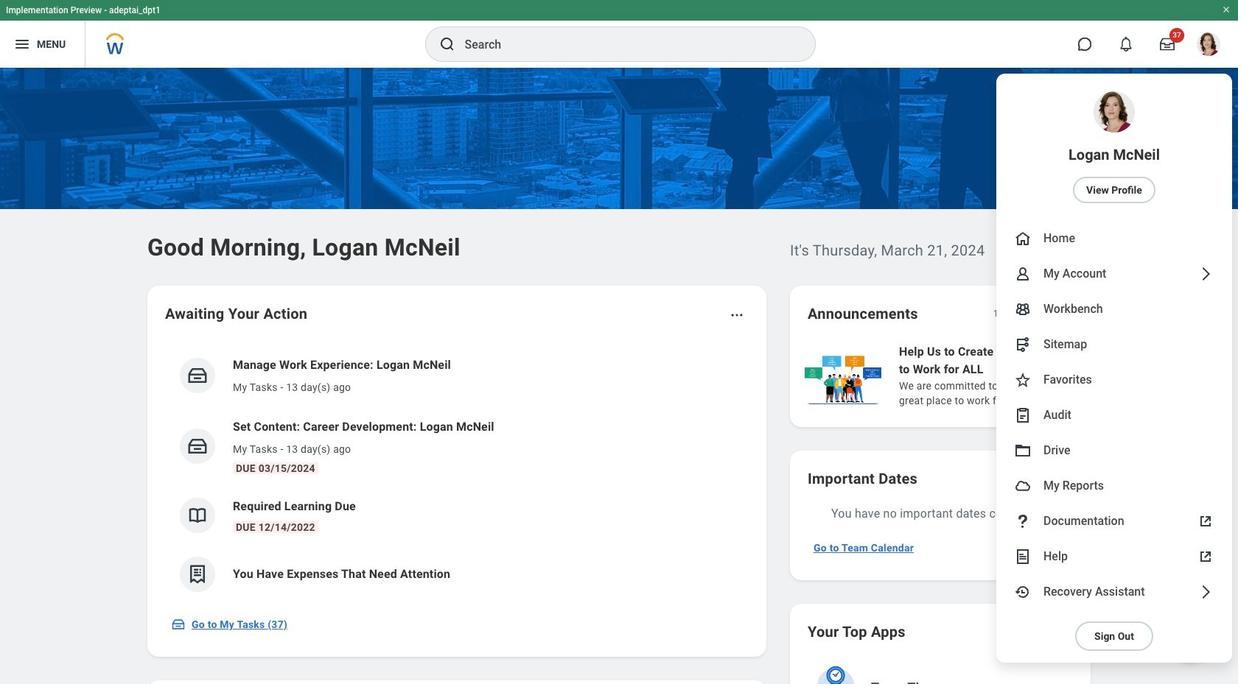 Task type: describe. For each thing, give the bounding box(es) containing it.
book open image
[[187, 505, 209, 527]]

question image
[[1014, 513, 1032, 531]]

1 horizontal spatial list
[[802, 342, 1239, 410]]

6 menu item from the top
[[997, 363, 1233, 398]]

justify image
[[13, 35, 31, 53]]

4 menu item from the top
[[997, 292, 1233, 327]]

star image
[[1014, 372, 1032, 389]]

2 menu item from the top
[[997, 221, 1233, 257]]

home image
[[1014, 230, 1032, 248]]

5 menu item from the top
[[997, 327, 1233, 363]]

x image
[[1206, 523, 1217, 534]]

notifications large image
[[1119, 37, 1134, 52]]

chevron right small image
[[1054, 307, 1069, 321]]

1 vertical spatial inbox image
[[187, 436, 209, 458]]

logan mcneil image
[[1197, 32, 1221, 56]]

document image
[[1014, 549, 1032, 566]]

user image
[[1014, 265, 1032, 283]]

search image
[[438, 35, 456, 53]]



Task type: locate. For each thing, give the bounding box(es) containing it.
paste image
[[1014, 407, 1032, 425]]

main content
[[0, 68, 1239, 685]]

close environment banner image
[[1222, 5, 1231, 14]]

11 menu item from the top
[[997, 540, 1233, 575]]

inbox image
[[187, 365, 209, 387], [187, 436, 209, 458], [171, 618, 186, 633]]

10 menu item from the top
[[997, 504, 1233, 540]]

related actions image
[[730, 308, 745, 323]]

3 menu item from the top
[[997, 257, 1233, 292]]

ext link image for question image
[[1197, 513, 1215, 531]]

dashboard expenses image
[[187, 564, 209, 586]]

9 menu item from the top
[[997, 469, 1233, 504]]

contact card matrix manager image
[[1014, 301, 1032, 319]]

2 vertical spatial inbox image
[[171, 618, 186, 633]]

ext link image
[[1197, 513, 1215, 531], [1197, 549, 1215, 566]]

chevron left small image
[[1028, 307, 1043, 321]]

7 menu item from the top
[[997, 398, 1233, 434]]

folder open image
[[1014, 442, 1032, 460]]

2 ext link image from the top
[[1197, 549, 1215, 566]]

avatar image
[[1014, 478, 1032, 495]]

8 menu item from the top
[[997, 434, 1233, 469]]

menu
[[997, 74, 1233, 664]]

0 horizontal spatial list
[[165, 345, 749, 605]]

1 vertical spatial ext link image
[[1197, 549, 1215, 566]]

endpoints image
[[1014, 336, 1032, 354]]

1 ext link image from the top
[[1197, 513, 1215, 531]]

0 vertical spatial inbox image
[[187, 365, 209, 387]]

0 vertical spatial ext link image
[[1197, 513, 1215, 531]]

list
[[802, 342, 1239, 410], [165, 345, 749, 605]]

status
[[994, 308, 1017, 320]]

Search Workday  search field
[[465, 28, 785, 60]]

1 menu item from the top
[[997, 74, 1233, 221]]

banner
[[0, 0, 1239, 664]]

inbox large image
[[1160, 37, 1175, 52]]

chevron right image
[[1197, 265, 1215, 283]]

menu item
[[997, 74, 1233, 221], [997, 221, 1233, 257], [997, 257, 1233, 292], [997, 292, 1233, 327], [997, 327, 1233, 363], [997, 363, 1233, 398], [997, 398, 1233, 434], [997, 434, 1233, 469], [997, 469, 1233, 504], [997, 504, 1233, 540], [997, 540, 1233, 575]]

ext link image for document image at the right bottom of the page
[[1197, 549, 1215, 566]]



Task type: vqa. For each thing, say whether or not it's contained in the screenshot.
Organization Assignments Popup Button
no



